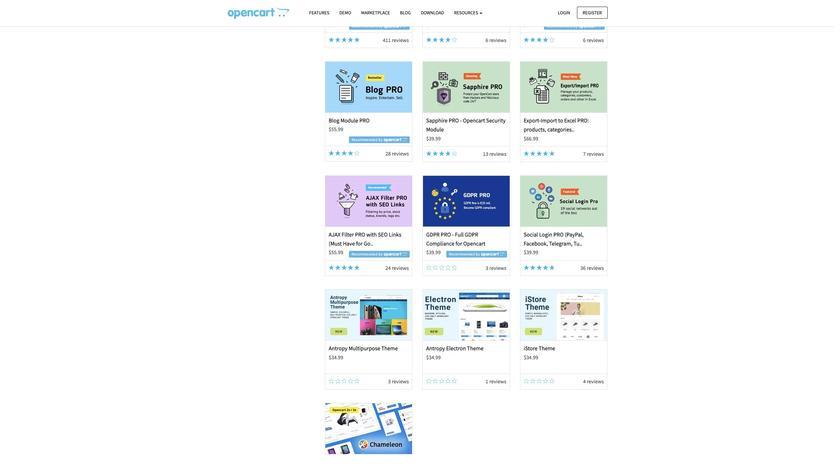 Task type: vqa. For each thing, say whether or not it's contained in the screenshot.
rightmost the
no



Task type: describe. For each thing, give the bounding box(es) containing it.
1 gdpr from the left
[[427, 231, 440, 238]]

reviews for export-import to excel pro: products, categories..
[[587, 151, 605, 157]]

telegram,
[[550, 240, 573, 247]]

visual designer pro (the first page builder for.. $88.99
[[524, 3, 595, 28]]

blog for blog
[[400, 10, 411, 16]]

first
[[585, 3, 595, 10]]

export-import to excel pro: products, categories.. image
[[521, 62, 608, 113]]

pro inside 'ajax quick checkout pro (one page checkout, fast.. $55.99'
[[380, 3, 391, 10]]

36
[[581, 265, 586, 271]]

facebook,
[[524, 240, 549, 247]]

marketplace
[[362, 10, 390, 16]]

antropy multipurpose theme link
[[329, 345, 398, 352]]

antropy for antropy electron theme
[[427, 345, 446, 352]]

for..
[[555, 12, 564, 19]]

links
[[389, 231, 402, 238]]

7 reviews
[[584, 151, 605, 157]]

reviews for gdpr pro - full gdpr compliance for opencart
[[490, 265, 507, 271]]

social login pro (paypal, facebook, telegram, tu.. image
[[521, 176, 608, 227]]

for inside ajax filter pro with seo links (must have for go.. $55.99
[[356, 240, 363, 247]]

page for visual designer pro (the first page builder for..
[[524, 12, 536, 19]]

seo inside ajax filter pro with seo links (must have for go.. $55.99
[[378, 231, 388, 238]]

blog link
[[395, 7, 416, 19]]

$99.99
[[427, 21, 441, 28]]

- for opencart
[[461, 117, 462, 124]]

tu..
[[574, 240, 583, 247]]

6 for seo module pro - all in one seo extensions
[[486, 37, 489, 43]]

antropy electron theme $34.99
[[427, 345, 484, 361]]

(the
[[573, 3, 583, 10]]

opencart inside sapphire pro - opencart security module $39.99
[[463, 117, 486, 124]]

0 vertical spatial login
[[558, 10, 571, 16]]

visual designer pro (the first page builder for.. link
[[524, 3, 595, 19]]

pro inside social login pro (paypal, facebook, telegram, tu.. $39.99
[[554, 231, 564, 238]]

ajax filter pro with seo links (must have for go.. $55.99
[[329, 231, 402, 256]]

register
[[583, 10, 603, 16]]

28 reviews
[[386, 150, 409, 157]]

6 reviews for seo module pro - all in one seo extensions
[[486, 37, 507, 43]]

13
[[483, 151, 489, 157]]

opencart extensions image
[[228, 7, 289, 19]]

fast..
[[367, 12, 379, 19]]

antropy electron theme link
[[427, 345, 484, 352]]

istore theme $34.99
[[524, 345, 556, 361]]

module inside sapphire pro - opencart security module $39.99
[[427, 126, 444, 133]]

pro:
[[578, 117, 590, 124]]

blog module pro $55.99
[[329, 117, 370, 133]]

pro inside 'seo module pro - all in one seo extensions $99.99'
[[457, 3, 467, 10]]

module inside blog module pro $55.99
[[341, 117, 359, 124]]

pro inside sapphire pro - opencart security module $39.99
[[449, 117, 459, 124]]

ajax quick checkout pro (one page checkout, fast.. $55.99
[[329, 3, 403, 28]]

compliance
[[427, 240, 455, 247]]

7
[[584, 151, 586, 157]]

social
[[524, 231, 539, 238]]

theme inside 'istore theme $34.99'
[[539, 345, 556, 352]]

checkout,
[[342, 12, 366, 19]]

$34.99 inside 'istore theme $34.99'
[[524, 354, 539, 361]]

(one
[[392, 3, 403, 10]]

blog module pro image
[[326, 62, 413, 113]]

$55.99 inside ajax filter pro with seo links (must have for go.. $55.99
[[329, 249, 344, 256]]

reviews for sapphire pro - opencart security module
[[490, 151, 507, 157]]

sapphire pro - opencart security module link
[[427, 117, 506, 133]]

antropy multipurpose theme $34.99
[[329, 345, 398, 361]]

$39.99 inside social login pro (paypal, facebook, telegram, tu.. $39.99
[[524, 249, 539, 256]]

36 reviews
[[581, 265, 605, 271]]

builder
[[537, 12, 554, 19]]

opencart inside gdpr pro - full gdpr compliance for opencart $39.99
[[464, 240, 486, 247]]

24
[[386, 265, 391, 271]]

filter
[[342, 231, 354, 238]]

theme for antropy electron theme
[[468, 345, 484, 352]]

resources
[[455, 10, 480, 16]]

$88.99
[[524, 21, 539, 28]]

have
[[343, 240, 355, 247]]

ajax filter pro with seo links (must have for go.. link
[[329, 231, 402, 247]]

social login pro (paypal, facebook, telegram, tu.. $39.99
[[524, 231, 584, 256]]

ajax for ajax quick checkout pro (one page checkout, fast..
[[329, 3, 341, 10]]

411 reviews
[[383, 37, 409, 43]]

gdpr pro - full gdpr compliance for opencart $39.99
[[427, 231, 486, 256]]

gdpr pro - full gdpr compliance for opencart image
[[423, 176, 510, 227]]

- inside 'seo module pro - all in one seo extensions $99.99'
[[468, 3, 470, 10]]

quick
[[342, 3, 356, 10]]

categories..
[[548, 126, 575, 133]]

411
[[383, 37, 391, 43]]

$55.99 inside 'ajax quick checkout pro (one page checkout, fast.. $55.99'
[[329, 21, 344, 28]]

features link
[[305, 7, 335, 19]]

features
[[310, 10, 330, 16]]

- for full
[[453, 231, 454, 238]]

ajax filter pro with seo links (must have for go.. image
[[326, 176, 413, 227]]

istore
[[524, 345, 538, 352]]

products,
[[524, 126, 547, 133]]

sapphire pro - opencart security module $39.99
[[427, 117, 506, 142]]

3 for antropy multipurpose theme
[[389, 378, 391, 385]]

login inside social login pro (paypal, facebook, telegram, tu.. $39.99
[[540, 231, 553, 238]]

to
[[559, 117, 564, 124]]

marketplace link
[[357, 7, 395, 19]]

extensions
[[427, 12, 452, 19]]

3 reviews for antropy multipurpose theme
[[389, 378, 409, 385]]

multipurpose
[[349, 345, 381, 352]]



Task type: locate. For each thing, give the bounding box(es) containing it.
0 horizontal spatial 3 reviews
[[389, 378, 409, 385]]

social login pro (paypal, facebook, telegram, tu.. link
[[524, 231, 584, 247]]

pro inside gdpr pro - full gdpr compliance for opencart $39.99
[[441, 231, 451, 238]]

0 vertical spatial $55.99
[[329, 21, 344, 28]]

module
[[341, 117, 359, 124], [427, 126, 444, 133]]

page for ajax quick checkout pro (one page checkout, fast..
[[329, 12, 340, 19]]

theme inside the antropy electron theme $34.99
[[468, 345, 484, 352]]

blog
[[400, 10, 411, 16], [329, 117, 340, 124]]

$66.99
[[524, 135, 539, 142]]

pro inside blog module pro $55.99
[[360, 117, 370, 124]]

ajax left quick
[[329, 3, 341, 10]]

ajax for ajax filter pro with seo links (must have for go..
[[329, 231, 341, 238]]

0 vertical spatial opencart
[[463, 117, 486, 124]]

1 vertical spatial 3 reviews
[[389, 378, 409, 385]]

0 horizontal spatial for
[[356, 240, 363, 247]]

$34.99 inside the antropy electron theme $34.99
[[427, 354, 441, 361]]

0 horizontal spatial 6 reviews
[[486, 37, 507, 43]]

4
[[584, 378, 586, 385]]

gdpr
[[427, 231, 440, 238], [465, 231, 479, 238]]

excel
[[565, 117, 577, 124]]

0 horizontal spatial login
[[540, 231, 553, 238]]

2 theme from the left
[[468, 345, 484, 352]]

in
[[478, 3, 483, 10]]

0 horizontal spatial blog
[[329, 117, 340, 124]]

export-
[[524, 117, 541, 124]]

1 horizontal spatial 6
[[584, 37, 586, 43]]

28
[[386, 150, 391, 157]]

1 reviews
[[486, 378, 507, 385]]

for down full
[[456, 240, 463, 247]]

$34.99 down istore
[[524, 354, 539, 361]]

star light image
[[329, 37, 334, 42], [335, 37, 341, 42], [348, 37, 354, 42], [355, 37, 360, 42], [439, 37, 445, 42], [537, 37, 542, 42], [543, 37, 549, 42], [335, 151, 341, 156], [348, 151, 354, 156], [427, 151, 432, 156], [439, 151, 445, 156], [446, 151, 451, 156], [524, 151, 530, 156], [543, 151, 549, 156], [329, 265, 334, 270], [348, 265, 354, 270], [355, 265, 360, 270], [550, 265, 555, 270]]

- right sapphire
[[461, 117, 462, 124]]

for left go..
[[356, 240, 363, 247]]

antropy multipurpose theme image
[[326, 290, 413, 341]]

pro inside the visual designer pro (the first page builder for.. $88.99
[[561, 3, 572, 10]]

1 vertical spatial opencart
[[464, 240, 486, 247]]

1 $34.99 from the left
[[329, 354, 344, 361]]

$55.99 inside blog module pro $55.99
[[329, 126, 344, 133]]

1 horizontal spatial 3
[[486, 265, 489, 271]]

theme inside the antropy multipurpose theme $34.99
[[382, 345, 398, 352]]

checkout
[[357, 3, 379, 10]]

for
[[356, 240, 363, 247], [456, 240, 463, 247]]

$39.99 down sapphire
[[427, 135, 441, 142]]

1 horizontal spatial login
[[558, 10, 571, 16]]

0 horizontal spatial gdpr
[[427, 231, 440, 238]]

1 6 from the left
[[486, 37, 489, 43]]

1 horizontal spatial -
[[461, 117, 462, 124]]

antropy left multipurpose
[[329, 345, 348, 352]]

1 horizontal spatial for
[[456, 240, 463, 247]]

module
[[438, 3, 456, 10]]

download link
[[416, 7, 450, 19]]

1 theme from the left
[[382, 345, 398, 352]]

reviews for antropy electron theme
[[490, 378, 507, 385]]

2 page from the left
[[524, 12, 536, 19]]

istore theme link
[[524, 345, 556, 352]]

0 horizontal spatial page
[[329, 12, 340, 19]]

reviews for antropy multipurpose theme
[[392, 378, 409, 385]]

6 down resources link
[[486, 37, 489, 43]]

export-import to excel pro: products, categories.. $66.99
[[524, 117, 590, 142]]

6 for visual designer pro (the first page builder for..
[[584, 37, 586, 43]]

opencart down full
[[464, 240, 486, 247]]

- left full
[[453, 231, 454, 238]]

$55.99 down (must
[[329, 249, 344, 256]]

gdpr right full
[[465, 231, 479, 238]]

resources link
[[450, 7, 488, 19]]

login link
[[553, 7, 577, 19]]

1 horizontal spatial page
[[524, 12, 536, 19]]

theme for antropy multipurpose theme
[[382, 345, 398, 352]]

1 for from the left
[[356, 240, 363, 247]]

0 horizontal spatial 3
[[389, 378, 391, 385]]

0 horizontal spatial seo
[[378, 231, 388, 238]]

- inside gdpr pro - full gdpr compliance for opencart $39.99
[[453, 231, 454, 238]]

3 for gdpr pro - full gdpr compliance for opencart
[[486, 265, 489, 271]]

page
[[329, 12, 340, 19], [524, 12, 536, 19]]

24 reviews
[[386, 265, 409, 271]]

reviews
[[392, 37, 409, 43], [490, 37, 507, 43], [587, 37, 605, 43], [392, 150, 409, 157], [490, 151, 507, 157], [587, 151, 605, 157], [392, 265, 409, 271], [490, 265, 507, 271], [587, 265, 605, 271], [392, 378, 409, 385], [490, 378, 507, 385], [587, 378, 605, 385]]

ajax quick checkout pro (one page checkout, fast.. link
[[329, 3, 403, 19]]

seo up extensions
[[427, 3, 436, 10]]

3 $34.99 from the left
[[524, 354, 539, 361]]

$34.99 down the antropy electron theme "link"
[[427, 354, 441, 361]]

reviews for social login pro (paypal, facebook, telegram, tu..
[[587, 265, 605, 271]]

2 vertical spatial -
[[453, 231, 454, 238]]

one
[[484, 3, 493, 10]]

go..
[[364, 240, 374, 247]]

designer
[[539, 3, 560, 10]]

1 page from the left
[[329, 12, 340, 19]]

page inside 'ajax quick checkout pro (one page checkout, fast.. $55.99'
[[329, 12, 340, 19]]

login up facebook,
[[540, 231, 553, 238]]

$34.99 down antropy multipurpose theme link
[[329, 354, 344, 361]]

$55.99 down demo link
[[329, 21, 344, 28]]

6
[[486, 37, 489, 43], [584, 37, 586, 43]]

security
[[487, 117, 506, 124]]

visual
[[524, 3, 538, 10]]

0 vertical spatial ajax
[[329, 3, 341, 10]]

1 vertical spatial login
[[540, 231, 553, 238]]

2 vertical spatial $55.99
[[329, 249, 344, 256]]

0 horizontal spatial -
[[453, 231, 454, 238]]

$34.99
[[329, 354, 344, 361], [427, 354, 441, 361], [524, 354, 539, 361]]

2 6 from the left
[[584, 37, 586, 43]]

theme right multipurpose
[[382, 345, 398, 352]]

1 horizontal spatial seo
[[427, 3, 436, 10]]

seo right the one
[[494, 3, 504, 10]]

0 horizontal spatial theme
[[382, 345, 398, 352]]

sapphire pro - opencart security module image
[[423, 62, 510, 113]]

antropy for antropy multipurpose theme
[[329, 345, 348, 352]]

import
[[541, 117, 558, 124]]

reviews for istore theme
[[587, 378, 605, 385]]

$39.99 down compliance on the bottom right of page
[[427, 249, 441, 256]]

$39.99 down facebook,
[[524, 249, 539, 256]]

6 down register 'link'
[[584, 37, 586, 43]]

seo module pro - all in one seo extensions link
[[427, 3, 504, 19]]

3 $55.99 from the top
[[329, 249, 344, 256]]

star light o image
[[550, 37, 555, 42], [355, 151, 360, 156], [427, 265, 432, 270], [439, 265, 445, 270], [348, 379, 354, 384], [446, 379, 451, 384], [543, 379, 549, 384], [550, 379, 555, 384]]

0 vertical spatial -
[[468, 3, 470, 10]]

0 vertical spatial 3
[[486, 265, 489, 271]]

register link
[[578, 7, 608, 19]]

0 vertical spatial 3 reviews
[[486, 265, 507, 271]]

6 reviews for visual designer pro (the first page builder for..
[[584, 37, 605, 43]]

login left (the
[[558, 10, 571, 16]]

for inside gdpr pro - full gdpr compliance for opencart $39.99
[[456, 240, 463, 247]]

2 gdpr from the left
[[465, 231, 479, 238]]

ajax up (must
[[329, 231, 341, 238]]

page inside the visual designer pro (the first page builder for.. $88.99
[[524, 12, 536, 19]]

antropy inside the antropy multipurpose theme $34.99
[[329, 345, 348, 352]]

3 reviews for gdpr pro - full gdpr compliance for opencart
[[486, 265, 507, 271]]

star light o image
[[452, 37, 458, 42], [452, 151, 458, 156], [433, 265, 438, 270], [446, 265, 451, 270], [452, 265, 458, 270], [329, 379, 334, 384], [335, 379, 341, 384], [342, 379, 347, 384], [355, 379, 360, 384], [427, 379, 432, 384], [433, 379, 438, 384], [439, 379, 445, 384], [452, 379, 458, 384], [524, 379, 530, 384], [531, 379, 536, 384], [537, 379, 542, 384]]

theme right istore
[[539, 345, 556, 352]]

opencart left the security
[[463, 117, 486, 124]]

1 ajax from the top
[[329, 3, 341, 10]]

$39.99 inside sapphire pro - opencart security module $39.99
[[427, 135, 441, 142]]

pro inside ajax filter pro with seo links (must have for go.. $55.99
[[355, 231, 366, 238]]

demo
[[340, 10, 352, 16]]

$39.99 inside gdpr pro - full gdpr compliance for opencart $39.99
[[427, 249, 441, 256]]

13 reviews
[[483, 151, 507, 157]]

gdpr up compliance on the bottom right of page
[[427, 231, 440, 238]]

seo right with
[[378, 231, 388, 238]]

2 6 reviews from the left
[[584, 37, 605, 43]]

ajax inside ajax filter pro with seo links (must have for go.. $55.99
[[329, 231, 341, 238]]

0 horizontal spatial 6
[[486, 37, 489, 43]]

antropy left electron
[[427, 345, 446, 352]]

theme right electron
[[468, 345, 484, 352]]

1 6 reviews from the left
[[486, 37, 507, 43]]

download
[[421, 10, 445, 16]]

$55.99 down the blog module pro "link"
[[329, 126, 344, 133]]

(paypal,
[[565, 231, 584, 238]]

(must
[[329, 240, 342, 247]]

1 vertical spatial 3
[[389, 378, 391, 385]]

1 vertical spatial blog
[[329, 117, 340, 124]]

2 horizontal spatial -
[[468, 3, 470, 10]]

ajax inside 'ajax quick checkout pro (one page checkout, fast.. $55.99'
[[329, 3, 341, 10]]

- left all
[[468, 3, 470, 10]]

antropy inside the antropy electron theme $34.99
[[427, 345, 446, 352]]

seo module pro - all in one seo extensions $99.99
[[427, 3, 504, 28]]

blog module pro link
[[329, 117, 370, 124]]

theme
[[382, 345, 398, 352], [468, 345, 484, 352], [539, 345, 556, 352]]

2 horizontal spatial $34.99
[[524, 354, 539, 361]]

2 horizontal spatial seo
[[494, 3, 504, 10]]

1
[[486, 378, 489, 385]]

2 for from the left
[[456, 240, 463, 247]]

demo link
[[335, 7, 357, 19]]

1 horizontal spatial gdpr
[[465, 231, 479, 238]]

2 ajax from the top
[[329, 231, 341, 238]]

blog inside blog module pro $55.99
[[329, 117, 340, 124]]

4 reviews
[[584, 378, 605, 385]]

1 horizontal spatial module
[[427, 126, 444, 133]]

login
[[558, 10, 571, 16], [540, 231, 553, 238]]

istore theme image
[[521, 290, 608, 341]]

1 vertical spatial ajax
[[329, 231, 341, 238]]

0 vertical spatial module
[[341, 117, 359, 124]]

1 horizontal spatial blog
[[400, 10, 411, 16]]

0 horizontal spatial antropy
[[329, 345, 348, 352]]

$34.99 for antropy electron theme
[[427, 354, 441, 361]]

1 horizontal spatial 6 reviews
[[584, 37, 605, 43]]

3 theme from the left
[[539, 345, 556, 352]]

$34.99 inside the antropy multipurpose theme $34.99
[[329, 354, 344, 361]]

export-import to excel pro: products, categories.. link
[[524, 117, 590, 133]]

1 vertical spatial -
[[461, 117, 462, 124]]

electron
[[447, 345, 466, 352]]

2 $55.99 from the top
[[329, 126, 344, 133]]

gdpr pro - full gdpr compliance for opencart link
[[427, 231, 486, 247]]

2 $34.99 from the left
[[427, 354, 441, 361]]

full
[[455, 231, 464, 238]]

1 $55.99 from the top
[[329, 21, 344, 28]]

antropy electron theme image
[[423, 290, 510, 341]]

1 horizontal spatial theme
[[468, 345, 484, 352]]

1 antropy from the left
[[329, 345, 348, 352]]

chameleon - responsive & multipurpose templa.. image
[[326, 403, 413, 454]]

- inside sapphire pro - opencart security module $39.99
[[461, 117, 462, 124]]

sapphire
[[427, 117, 448, 124]]

1 vertical spatial module
[[427, 126, 444, 133]]

all
[[471, 3, 477, 10]]

6 reviews
[[486, 37, 507, 43], [584, 37, 605, 43]]

reviews for ajax filter pro with seo links (must have for go..
[[392, 265, 409, 271]]

0 horizontal spatial module
[[341, 117, 359, 124]]

-
[[468, 3, 470, 10], [461, 117, 462, 124], [453, 231, 454, 238]]

1 vertical spatial $55.99
[[329, 126, 344, 133]]

with
[[367, 231, 377, 238]]

0 vertical spatial blog
[[400, 10, 411, 16]]

0 horizontal spatial $34.99
[[329, 354, 344, 361]]

2 antropy from the left
[[427, 345, 446, 352]]

1 horizontal spatial antropy
[[427, 345, 446, 352]]

$39.99
[[427, 135, 441, 142], [427, 249, 441, 256], [524, 249, 539, 256]]

$34.99 for antropy multipurpose theme
[[329, 354, 344, 361]]

1 horizontal spatial 3 reviews
[[486, 265, 507, 271]]

pro
[[380, 3, 391, 10], [457, 3, 467, 10], [561, 3, 572, 10], [360, 117, 370, 124], [449, 117, 459, 124], [355, 231, 366, 238], [441, 231, 451, 238], [554, 231, 564, 238]]

star light image
[[342, 37, 347, 42], [427, 37, 432, 42], [433, 37, 438, 42], [446, 37, 451, 42], [524, 37, 530, 42], [531, 37, 536, 42], [329, 151, 334, 156], [342, 151, 347, 156], [433, 151, 438, 156], [531, 151, 536, 156], [537, 151, 542, 156], [550, 151, 555, 156], [335, 265, 341, 270], [342, 265, 347, 270], [524, 265, 530, 270], [531, 265, 536, 270], [537, 265, 542, 270], [543, 265, 549, 270]]

2 horizontal spatial theme
[[539, 345, 556, 352]]

reviews for blog module pro
[[392, 150, 409, 157]]

blog for blog module pro $55.99
[[329, 117, 340, 124]]

1 horizontal spatial $34.99
[[427, 354, 441, 361]]



